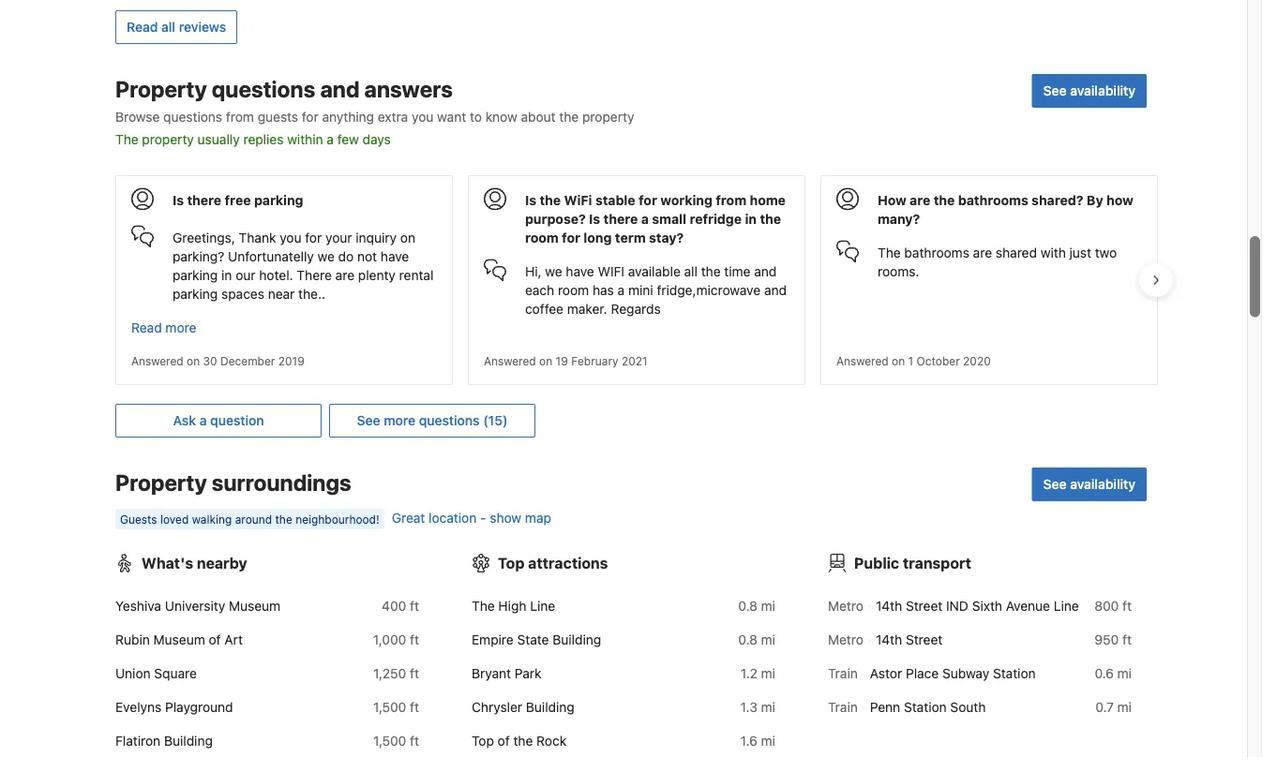 Task type: describe. For each thing, give the bounding box(es) containing it.
has
[[593, 283, 614, 298]]

south
[[950, 700, 986, 715]]

chrysler
[[472, 700, 522, 715]]

want
[[437, 109, 466, 125]]

property surroundings
[[115, 470, 351, 496]]

state
[[517, 632, 549, 648]]

near
[[268, 286, 295, 302]]

public transport
[[854, 554, 971, 572]]

property for property surroundings
[[115, 470, 207, 496]]

questions inside button
[[419, 413, 480, 428]]

about
[[521, 109, 556, 125]]

greetings, thank you for your inquiry on parking? unfortunatelly we do not have parking in our hotel.  there are plenty rental parking spaces near the..
[[173, 230, 434, 302]]

on for hi, we have wifi available all the time and each room has a mini fridge,microwave and coffee maker.  regards
[[539, 354, 552, 367]]

on for the bathrooms are shared with just two rooms.
[[892, 354, 905, 367]]

replies
[[243, 132, 284, 147]]

is the wifi stable for working from home purpose? is there a small refridge in the room for long term stay?
[[525, 192, 786, 245]]

and inside property questions and answers browse questions from guests for anything extra you want to know about the property the property usually replies within a few days
[[320, 76, 360, 102]]

penn station south
[[870, 700, 986, 715]]

on for greetings, thank you for your inquiry on parking? unfortunatelly we do not have parking in our hotel.  there are plenty rental parking spaces near the..
[[187, 354, 200, 367]]

train for penn station south
[[828, 700, 858, 715]]

browse
[[115, 109, 160, 125]]

mi for the high line
[[761, 599, 775, 614]]

the right around
[[275, 513, 292, 526]]

train for astor place subway station
[[828, 666, 858, 681]]

our
[[236, 267, 256, 283]]

19
[[556, 354, 568, 367]]

2 vertical spatial see
[[1043, 477, 1067, 492]]

ft for yeshiva university museum
[[410, 599, 419, 614]]

1.2 mi
[[741, 666, 775, 681]]

the..
[[298, 286, 325, 302]]

card 1 of 6 group
[[115, 175, 453, 385]]

property for property questions and answers browse questions from guests for anything extra you want to know about the property the property usually replies within a few days
[[115, 76, 207, 102]]

1,000
[[373, 632, 406, 648]]

14th for 14th street
[[876, 632, 902, 648]]

chrysler building
[[472, 700, 575, 715]]

1.6 mi
[[740, 734, 775, 749]]

the inside hi, we have wifi available all the time and each room has a mini fridge,microwave and coffee maker.  regards
[[701, 264, 721, 279]]

read more button
[[131, 319, 437, 337]]

for inside the greetings, thank you for your inquiry on parking? unfortunatelly we do not have parking in our hotel.  there are plenty rental parking spaces near the..
[[305, 230, 322, 245]]

playground
[[165, 700, 233, 715]]

top attractions
[[498, 554, 608, 572]]

rubin
[[115, 632, 150, 648]]

0 horizontal spatial museum
[[153, 632, 205, 648]]

wifi
[[564, 192, 592, 208]]

answered for the bathrooms are shared with just two rooms.
[[836, 354, 889, 367]]

the up the purpose?
[[540, 192, 561, 208]]

regards
[[611, 301, 661, 317]]

few
[[337, 132, 359, 147]]

there inside card 1 of 6 group
[[187, 192, 221, 208]]

fridge,microwave
[[657, 283, 761, 298]]

availability for second see availability button from the top of the page
[[1070, 477, 1136, 492]]

university
[[165, 599, 225, 614]]

union square
[[115, 666, 197, 681]]

1.3
[[740, 700, 758, 715]]

1,500 for playground
[[373, 700, 406, 715]]

evelyns playground
[[115, 700, 233, 715]]

stable
[[595, 192, 635, 208]]

penn
[[870, 700, 900, 715]]

the inside property questions and answers browse questions from guests for anything extra you want to know about the property the property usually replies within a few days
[[559, 109, 579, 125]]

many?
[[878, 211, 920, 227]]

there
[[297, 267, 332, 283]]

for inside property questions and answers browse questions from guests for anything extra you want to know about the property the property usually replies within a few days
[[302, 109, 319, 125]]

show
[[490, 510, 521, 526]]

ask
[[173, 413, 196, 428]]

unfortunatelly
[[228, 249, 314, 264]]

neighbourhood!
[[296, 513, 380, 526]]

street for 14th street
[[906, 632, 943, 648]]

2021
[[622, 354, 648, 367]]

0 horizontal spatial property
[[142, 132, 194, 147]]

0 horizontal spatial station
[[904, 700, 947, 715]]

with
[[1041, 245, 1066, 260]]

0.8 for empire state building
[[738, 632, 758, 648]]

long
[[584, 230, 612, 245]]

the high line
[[472, 599, 555, 614]]

mi for bryant park
[[761, 666, 775, 681]]

park
[[515, 666, 541, 681]]

subway
[[942, 666, 989, 681]]

rooms.
[[878, 264, 919, 279]]

0.7
[[1096, 700, 1114, 715]]

coffee
[[525, 301, 564, 317]]

building for 1,500 ft
[[164, 734, 213, 749]]

2 line from the left
[[1054, 599, 1079, 614]]

0 vertical spatial station
[[993, 666, 1036, 681]]

are inside how are the bathrooms shared? by how many?
[[910, 192, 931, 208]]

mini
[[628, 283, 653, 298]]

hi, we have wifi available all the time and each room has a mini fridge,microwave and coffee maker.  regards
[[525, 264, 787, 317]]

1,500 ft for evelyns playground
[[373, 700, 419, 715]]

answered for greetings, thank you for your inquiry on parking? unfortunatelly we do not have parking in our hotel.  there are plenty rental parking spaces near the..
[[131, 354, 184, 367]]

the inside how are the bathrooms shared? by how many?
[[934, 192, 955, 208]]

free
[[225, 192, 251, 208]]

what's nearby
[[142, 554, 247, 572]]

stay?
[[649, 230, 684, 245]]

ft for union square
[[410, 666, 419, 681]]

high
[[498, 599, 526, 614]]

bryant park
[[472, 666, 541, 681]]

avenue
[[1006, 599, 1050, 614]]

1 horizontal spatial of
[[498, 734, 510, 749]]

the bathrooms are shared with just two rooms.
[[878, 245, 1117, 279]]

great location - show map link
[[392, 510, 551, 526]]

great location - show map
[[392, 510, 551, 526]]

evelyns
[[115, 700, 162, 715]]

950 ft
[[1095, 632, 1132, 648]]

you inside the greetings, thank you for your inquiry on parking? unfortunatelly we do not have parking in our hotel.  there are plenty rental parking spaces near the..
[[280, 230, 302, 245]]

0.8 mi for line
[[738, 599, 775, 614]]

have inside hi, we have wifi available all the time and each room has a mini fridge,microwave and coffee maker.  regards
[[566, 264, 594, 279]]

14th street
[[876, 632, 943, 648]]

0 vertical spatial of
[[209, 632, 221, 648]]

0 vertical spatial parking
[[254, 192, 303, 208]]

a inside property questions and answers browse questions from guests for anything extra you want to know about the property the property usually replies within a few days
[[327, 132, 334, 147]]

maker.
[[567, 301, 607, 317]]

availability for first see availability button
[[1070, 83, 1136, 98]]

card 3 of 6 group
[[820, 175, 1158, 385]]

mi for top of the rock
[[761, 734, 775, 749]]

place
[[906, 666, 939, 681]]

there inside the is the wifi stable for working from home purpose? is there a small refridge in the room for long term stay?
[[604, 211, 638, 227]]

attractions
[[528, 554, 608, 572]]

2 vertical spatial and
[[764, 283, 787, 298]]

see inside button
[[357, 413, 380, 428]]

1 horizontal spatial museum
[[229, 599, 281, 614]]

hi,
[[525, 264, 542, 279]]

anything
[[322, 109, 374, 125]]

october
[[917, 354, 960, 367]]

0 vertical spatial building
[[553, 632, 601, 648]]

street for 14th street ind sixth avenue line
[[906, 599, 943, 614]]

0.7 mi
[[1096, 700, 1132, 715]]

0.8 mi for building
[[738, 632, 775, 648]]

is for is the wifi stable for working from home purpose? is there a small refridge in the room for long term stay?
[[525, 192, 536, 208]]

2 vertical spatial parking
[[173, 286, 218, 302]]

top for top of the rock
[[472, 734, 494, 749]]

within
[[287, 132, 323, 147]]

ft for rubin museum of art
[[410, 632, 419, 648]]

is for is there free parking
[[173, 192, 184, 208]]

more for see
[[384, 413, 415, 428]]

february
[[571, 354, 618, 367]]

available
[[628, 264, 681, 279]]



Task type: locate. For each thing, give the bounding box(es) containing it.
street
[[906, 599, 943, 614], [906, 632, 943, 648]]

1 vertical spatial you
[[280, 230, 302, 245]]

train
[[828, 666, 858, 681], [828, 700, 858, 715]]

see availability for second see availability button from the top of the page
[[1043, 477, 1136, 492]]

museum up art
[[229, 599, 281, 614]]

1 vertical spatial there
[[604, 211, 638, 227]]

we left do
[[318, 249, 335, 264]]

property questions and answers browse questions from guests for anything extra you want to know about the property the property usually replies within a few days
[[115, 76, 634, 147]]

1 horizontal spatial you
[[412, 109, 434, 125]]

the
[[559, 109, 579, 125], [540, 192, 561, 208], [934, 192, 955, 208], [760, 211, 781, 227], [701, 264, 721, 279], [275, 513, 292, 526], [513, 734, 533, 749]]

is up greetings,
[[173, 192, 184, 208]]

ask a question button
[[115, 404, 322, 438]]

a inside the is the wifi stable for working from home purpose? is there a small refridge in the room for long term stay?
[[641, 211, 649, 227]]

read for read all reviews
[[127, 19, 158, 34]]

2 horizontal spatial are
[[973, 245, 992, 260]]

room down the purpose?
[[525, 230, 559, 245]]

0 vertical spatial street
[[906, 599, 943, 614]]

1 vertical spatial museum
[[153, 632, 205, 648]]

questions
[[212, 76, 315, 102], [163, 109, 222, 125], [419, 413, 480, 428]]

property up browse
[[115, 76, 207, 102]]

from up 'refridge'
[[716, 192, 747, 208]]

0 horizontal spatial more
[[165, 320, 196, 335]]

bathrooms inside how are the bathrooms shared? by how many?
[[958, 192, 1028, 208]]

the
[[115, 132, 138, 147], [878, 245, 901, 260], [472, 599, 495, 614]]

1 vertical spatial property
[[115, 470, 207, 496]]

more inside button
[[384, 413, 415, 428]]

0 vertical spatial top
[[498, 554, 525, 572]]

answered
[[131, 354, 184, 367], [484, 354, 536, 367], [836, 354, 889, 367]]

a right has
[[618, 283, 625, 298]]

the left rock
[[513, 734, 533, 749]]

and right fridge,microwave
[[764, 283, 787, 298]]

0 vertical spatial 1,500 ft
[[373, 700, 419, 715]]

in inside the greetings, thank you for your inquiry on parking? unfortunatelly we do not have parking in our hotel.  there are plenty rental parking spaces near the..
[[221, 267, 232, 283]]

two
[[1095, 245, 1117, 260]]

top for top attractions
[[498, 554, 525, 572]]

a inside hi, we have wifi available all the time and each room has a mini fridge,microwave and coffee maker.  regards
[[618, 283, 625, 298]]

1 train from the top
[[828, 666, 858, 681]]

0 vertical spatial read
[[127, 19, 158, 34]]

0 vertical spatial room
[[525, 230, 559, 245]]

1 vertical spatial all
[[684, 264, 698, 279]]

1,500 ft
[[373, 700, 419, 715], [373, 734, 419, 749]]

2 property from the top
[[115, 470, 207, 496]]

you inside property questions and answers browse questions from guests for anything extra you want to know about the property the property usually replies within a few days
[[412, 109, 434, 125]]

and up the anything
[[320, 76, 360, 102]]

the inside property questions and answers browse questions from guests for anything extra you want to know about the property the property usually replies within a few days
[[115, 132, 138, 147]]

on left 30
[[187, 354, 200, 367]]

your
[[325, 230, 352, 245]]

0 horizontal spatial is
[[173, 192, 184, 208]]

30
[[203, 354, 217, 367]]

great
[[392, 510, 425, 526]]

1 0.8 from the top
[[738, 599, 758, 614]]

read inside 'button'
[[131, 320, 162, 335]]

answered on 1 october 2020
[[836, 354, 991, 367]]

0 horizontal spatial there
[[187, 192, 221, 208]]

of down 'chrysler'
[[498, 734, 510, 749]]

1 see availability from the top
[[1043, 83, 1136, 98]]

1 answered from the left
[[131, 354, 184, 367]]

building down playground
[[164, 734, 213, 749]]

1
[[908, 354, 913, 367]]

museum
[[229, 599, 281, 614], [153, 632, 205, 648]]

1,500 for building
[[373, 734, 406, 749]]

ft
[[410, 599, 419, 614], [1123, 599, 1132, 614], [410, 632, 419, 648], [1123, 632, 1132, 648], [410, 666, 419, 681], [410, 700, 419, 715], [410, 734, 419, 749]]

a inside button
[[199, 413, 207, 428]]

1 vertical spatial 1,500
[[373, 734, 406, 749]]

0 horizontal spatial you
[[280, 230, 302, 245]]

museum up the square
[[153, 632, 205, 648]]

400 ft
[[382, 599, 419, 614]]

astor
[[870, 666, 902, 681]]

1 14th from the top
[[876, 599, 902, 614]]

1 vertical spatial are
[[973, 245, 992, 260]]

all left reviews
[[161, 19, 175, 34]]

a up term
[[641, 211, 649, 227]]

plenty
[[358, 267, 396, 283]]

from for answers
[[226, 109, 254, 125]]

2 14th from the top
[[876, 632, 902, 648]]

home
[[750, 192, 786, 208]]

read left reviews
[[127, 19, 158, 34]]

answered inside card 1 of 6 group
[[131, 354, 184, 367]]

are left shared
[[973, 245, 992, 260]]

1 vertical spatial room
[[558, 283, 589, 298]]

wifi
[[598, 264, 625, 279]]

answered on 30 december 2019
[[131, 354, 305, 367]]

0 horizontal spatial all
[[161, 19, 175, 34]]

all up fridge,microwave
[[684, 264, 698, 279]]

the up rooms.
[[878, 245, 901, 260]]

train left astor
[[828, 666, 858, 681]]

0 vertical spatial see availability button
[[1032, 74, 1147, 108]]

line right 'high'
[[530, 599, 555, 614]]

working
[[660, 192, 713, 208]]

the inside the bathrooms are shared with just two rooms.
[[878, 245, 901, 260]]

in for parking?
[[221, 267, 232, 283]]

1 vertical spatial questions
[[163, 109, 222, 125]]

bryant
[[472, 666, 511, 681]]

mi for empire state building
[[761, 632, 775, 648]]

room inside hi, we have wifi available all the time and each room has a mini fridge,microwave and coffee maker.  regards
[[558, 283, 589, 298]]

0 horizontal spatial in
[[221, 267, 232, 283]]

is up the purpose?
[[525, 192, 536, 208]]

top up 'high'
[[498, 554, 525, 572]]

is inside card 1 of 6 group
[[173, 192, 184, 208]]

0 horizontal spatial we
[[318, 249, 335, 264]]

you up unfortunatelly
[[280, 230, 302, 245]]

0 vertical spatial are
[[910, 192, 931, 208]]

answered for hi, we have wifi available all the time and each room has a mini fridge,microwave and coffee maker.  regards
[[484, 354, 536, 367]]

1 vertical spatial see availability
[[1043, 477, 1136, 492]]

the for the high line
[[472, 599, 495, 614]]

14th up astor
[[876, 632, 902, 648]]

shared?
[[1032, 192, 1083, 208]]

for up small
[[639, 192, 657, 208]]

for down the purpose?
[[562, 230, 580, 245]]

3 answered from the left
[[836, 354, 889, 367]]

bathrooms up rooms.
[[904, 245, 969, 260]]

we inside the greetings, thank you for your inquiry on parking? unfortunatelly we do not have parking in our hotel.  there are plenty rental parking spaces near the..
[[318, 249, 335, 264]]

from inside the is the wifi stable for working from home purpose? is there a small refridge in the room for long term stay?
[[716, 192, 747, 208]]

0 horizontal spatial the
[[115, 132, 138, 147]]

street left ind
[[906, 599, 943, 614]]

building for 1.3 mi
[[526, 700, 575, 715]]

1,500 ft for flatiron building
[[373, 734, 419, 749]]

metro left the 14th street on the bottom right of the page
[[828, 632, 864, 648]]

ft for evelyns playground
[[410, 700, 419, 715]]

2 1,500 ft from the top
[[373, 734, 419, 749]]

from up usually
[[226, 109, 254, 125]]

1 horizontal spatial more
[[384, 413, 415, 428]]

parking?
[[173, 249, 224, 264]]

2 vertical spatial questions
[[419, 413, 480, 428]]

building right state
[[553, 632, 601, 648]]

0 horizontal spatial of
[[209, 632, 221, 648]]

the right how
[[934, 192, 955, 208]]

a
[[327, 132, 334, 147], [641, 211, 649, 227], [618, 283, 625, 298], [199, 413, 207, 428]]

1 vertical spatial train
[[828, 700, 858, 715]]

questions up usually
[[163, 109, 222, 125]]

2 horizontal spatial is
[[589, 211, 600, 227]]

the down home
[[760, 211, 781, 227]]

1 horizontal spatial there
[[604, 211, 638, 227]]

all
[[161, 19, 175, 34], [684, 264, 698, 279]]

yeshiva
[[115, 599, 161, 614]]

in inside the is the wifi stable for working from home purpose? is there a small refridge in the room for long term stay?
[[745, 211, 757, 227]]

1 metro from the top
[[828, 599, 864, 614]]

1,250
[[373, 666, 406, 681]]

public
[[854, 554, 899, 572]]

guests loved walking around the neighbourhood!
[[120, 513, 380, 526]]

2 horizontal spatial the
[[878, 245, 901, 260]]

term
[[615, 230, 646, 245]]

1 line from the left
[[530, 599, 555, 614]]

from
[[226, 109, 254, 125], [716, 192, 747, 208]]

purpose?
[[525, 211, 586, 227]]

0 horizontal spatial from
[[226, 109, 254, 125]]

answered down read more
[[131, 354, 184, 367]]

on right inquiry
[[400, 230, 415, 245]]

time
[[724, 264, 751, 279]]

14th for 14th street ind sixth avenue line
[[876, 599, 902, 614]]

0.8
[[738, 599, 758, 614], [738, 632, 758, 648]]

train left penn
[[828, 700, 858, 715]]

have up has
[[566, 264, 594, 279]]

on left 1
[[892, 354, 905, 367]]

building up rock
[[526, 700, 575, 715]]

are right how
[[910, 192, 931, 208]]

1 horizontal spatial line
[[1054, 599, 1079, 614]]

1 vertical spatial see
[[357, 413, 380, 428]]

1 vertical spatial station
[[904, 700, 947, 715]]

have up plenty
[[381, 249, 409, 264]]

answered inside card 3 of 6 group
[[836, 354, 889, 367]]

read all reviews
[[127, 19, 226, 34]]

location
[[429, 510, 477, 526]]

on inside card 3 of 6 group
[[892, 354, 905, 367]]

answered left 19
[[484, 354, 536, 367]]

1 0.8 mi from the top
[[738, 599, 775, 614]]

0 horizontal spatial line
[[530, 599, 555, 614]]

1 horizontal spatial we
[[545, 264, 562, 279]]

station down the place
[[904, 700, 947, 715]]

see more questions (15)
[[357, 413, 508, 428]]

0 vertical spatial 0.8
[[738, 599, 758, 614]]

0 vertical spatial 0.8 mi
[[738, 599, 775, 614]]

1 horizontal spatial in
[[745, 211, 757, 227]]

1 vertical spatial 0.8 mi
[[738, 632, 775, 648]]

thank
[[239, 230, 276, 245]]

0 horizontal spatial are
[[335, 267, 355, 283]]

1 vertical spatial parking
[[173, 267, 218, 283]]

1 horizontal spatial from
[[716, 192, 747, 208]]

0 vertical spatial 1,500
[[373, 700, 406, 715]]

answers
[[364, 76, 453, 102]]

question
[[210, 413, 264, 428]]

1,250 ft
[[373, 666, 419, 681]]

2 train from the top
[[828, 700, 858, 715]]

1 vertical spatial 0.8
[[738, 632, 758, 648]]

all inside hi, we have wifi available all the time and each room has a mini fridge,microwave and coffee maker.  regards
[[684, 264, 698, 279]]

1 vertical spatial street
[[906, 632, 943, 648]]

1 availability from the top
[[1070, 83, 1136, 98]]

for up within
[[302, 109, 319, 125]]

1 vertical spatial and
[[754, 264, 777, 279]]

1 vertical spatial see availability button
[[1032, 468, 1147, 501]]

2 availability from the top
[[1070, 477, 1136, 492]]

property down browse
[[142, 132, 194, 147]]

1 vertical spatial building
[[526, 700, 575, 715]]

2 vertical spatial are
[[335, 267, 355, 283]]

1 vertical spatial property
[[142, 132, 194, 147]]

property inside property questions and answers browse questions from guests for anything extra you want to know about the property the property usually replies within a few days
[[115, 76, 207, 102]]

carousel with cards containing traveller questions and answers region
[[100, 168, 1173, 393]]

read more
[[131, 320, 196, 335]]

2 0.8 mi from the top
[[738, 632, 775, 648]]

0 vertical spatial more
[[165, 320, 196, 335]]

ind
[[946, 599, 969, 614]]

1 horizontal spatial are
[[910, 192, 931, 208]]

how are the bathrooms shared? by how many?
[[878, 192, 1133, 227]]

station right subway
[[993, 666, 1036, 681]]

is up long
[[589, 211, 600, 227]]

street up the place
[[906, 632, 943, 648]]

2 vertical spatial the
[[472, 599, 495, 614]]

0 vertical spatial and
[[320, 76, 360, 102]]

1 horizontal spatial station
[[993, 666, 1036, 681]]

empire
[[472, 632, 514, 648]]

1 vertical spatial more
[[384, 413, 415, 428]]

14th street ind sixth avenue line
[[876, 599, 1079, 614]]

0 horizontal spatial top
[[472, 734, 494, 749]]

by
[[1087, 192, 1103, 208]]

the down browse
[[115, 132, 138, 147]]

0.8 mi
[[738, 599, 775, 614], [738, 632, 775, 648]]

1,500
[[373, 700, 406, 715], [373, 734, 406, 749]]

1 horizontal spatial is
[[525, 192, 536, 208]]

1 vertical spatial bathrooms
[[904, 245, 969, 260]]

950
[[1095, 632, 1119, 648]]

2 1,500 from the top
[[373, 734, 406, 749]]

0.8 for the high line
[[738, 599, 758, 614]]

metro
[[828, 599, 864, 614], [828, 632, 864, 648]]

the right about
[[559, 109, 579, 125]]

answered on 19 february 2021
[[484, 354, 648, 367]]

the up fridge,microwave
[[701, 264, 721, 279]]

just
[[1070, 245, 1091, 260]]

see availability for first see availability button
[[1043, 83, 1136, 98]]

card 2 of 6 group
[[468, 175, 805, 385]]

14th up the 14th street on the bottom right of the page
[[876, 599, 902, 614]]

how
[[878, 192, 906, 208]]

1.6
[[740, 734, 758, 749]]

property up loved
[[115, 470, 207, 496]]

answered left 1
[[836, 354, 889, 367]]

2 street from the top
[[906, 632, 943, 648]]

1 1,500 ft from the top
[[373, 700, 419, 715]]

2 answered from the left
[[484, 354, 536, 367]]

property right about
[[582, 109, 634, 125]]

1 1,500 from the top
[[373, 700, 406, 715]]

1 vertical spatial from
[[716, 192, 747, 208]]

answered inside card 2 of 6 group
[[484, 354, 536, 367]]

2 see availability button from the top
[[1032, 468, 1147, 501]]

0 vertical spatial in
[[745, 211, 757, 227]]

on inside card 2 of 6 group
[[539, 354, 552, 367]]

see
[[1043, 83, 1067, 98], [357, 413, 380, 428], [1043, 477, 1067, 492]]

more inside 'button'
[[165, 320, 196, 335]]

0 vertical spatial 14th
[[876, 599, 902, 614]]

0 vertical spatial train
[[828, 666, 858, 681]]

1 horizontal spatial have
[[566, 264, 594, 279]]

1 horizontal spatial top
[[498, 554, 525, 572]]

questions up guests
[[212, 76, 315, 102]]

metro for 14th street ind sixth avenue line
[[828, 599, 864, 614]]

0 vertical spatial questions
[[212, 76, 315, 102]]

for left your
[[305, 230, 322, 245]]

ft for flatiron building
[[410, 734, 419, 749]]

1 horizontal spatial answered
[[484, 354, 536, 367]]

on left 19
[[539, 354, 552, 367]]

0 horizontal spatial have
[[381, 249, 409, 264]]

inquiry
[[356, 230, 397, 245]]

0 vertical spatial all
[[161, 19, 175, 34]]

0 vertical spatial there
[[187, 192, 221, 208]]

2 0.8 from the top
[[738, 632, 758, 648]]

metro for 14th street
[[828, 632, 864, 648]]

of left art
[[209, 632, 221, 648]]

small
[[652, 211, 686, 227]]

2 see availability from the top
[[1043, 477, 1136, 492]]

from inside property questions and answers browse questions from guests for anything extra you want to know about the property the property usually replies within a few days
[[226, 109, 254, 125]]

astor place subway station
[[870, 666, 1036, 681]]

read inside button
[[127, 19, 158, 34]]

are inside the greetings, thank you for your inquiry on parking? unfortunatelly we do not have parking in our hotel.  there are plenty rental parking spaces near the..
[[335, 267, 355, 283]]

1 vertical spatial in
[[221, 267, 232, 283]]

on
[[400, 230, 415, 245], [187, 354, 200, 367], [539, 354, 552, 367], [892, 354, 905, 367]]

2 horizontal spatial answered
[[836, 354, 889, 367]]

guests
[[120, 513, 157, 526]]

line right avenue
[[1054, 599, 1079, 614]]

are down do
[[335, 267, 355, 283]]

you left want
[[412, 109, 434, 125]]

0 vertical spatial metro
[[828, 599, 864, 614]]

sixth
[[972, 599, 1002, 614]]

ask a question
[[173, 413, 264, 428]]

and right time
[[754, 264, 777, 279]]

0 vertical spatial see
[[1043, 83, 1067, 98]]

0 vertical spatial from
[[226, 109, 254, 125]]

1 street from the top
[[906, 599, 943, 614]]

we
[[318, 249, 335, 264], [545, 264, 562, 279]]

the left 'high'
[[472, 599, 495, 614]]

see more questions (15) button
[[329, 404, 535, 438]]

all inside button
[[161, 19, 175, 34]]

400
[[382, 599, 406, 614]]

metro down public on the bottom of page
[[828, 599, 864, 614]]

a left few
[[327, 132, 334, 147]]

from for stable
[[716, 192, 747, 208]]

1 see availability button from the top
[[1032, 74, 1147, 108]]

top down 'chrysler'
[[472, 734, 494, 749]]

bathrooms inside the bathrooms are shared with just two rooms.
[[904, 245, 969, 260]]

there down stable
[[604, 211, 638, 227]]

1 property from the top
[[115, 76, 207, 102]]

0 vertical spatial bathrooms
[[958, 192, 1028, 208]]

we right "hi,"
[[545, 264, 562, 279]]

for
[[302, 109, 319, 125], [639, 192, 657, 208], [305, 230, 322, 245], [562, 230, 580, 245]]

1 vertical spatial the
[[878, 245, 901, 260]]

on inside the greetings, thank you for your inquiry on parking? unfortunatelly we do not have parking in our hotel.  there are plenty rental parking spaces near the..
[[400, 230, 415, 245]]

1 vertical spatial of
[[498, 734, 510, 749]]

room inside the is the wifi stable for working from home purpose? is there a small refridge in the room for long term stay?
[[525, 230, 559, 245]]

1 vertical spatial 1,500 ft
[[373, 734, 419, 749]]

room up maker.
[[558, 283, 589, 298]]

questions left (15)
[[419, 413, 480, 428]]

we inside hi, we have wifi available all the time and each room has a mini fridge,microwave and coffee maker.  regards
[[545, 264, 562, 279]]

rental
[[399, 267, 434, 283]]

read for read more
[[131, 320, 162, 335]]

see availability
[[1043, 83, 1136, 98], [1043, 477, 1136, 492]]

1.3 mi
[[740, 700, 775, 715]]

the for the bathrooms are shared with just two rooms.
[[878, 245, 901, 260]]

0 vertical spatial museum
[[229, 599, 281, 614]]

mi for chrysler building
[[761, 700, 775, 715]]

have inside the greetings, thank you for your inquiry on parking? unfortunatelly we do not have parking in our hotel.  there are plenty rental parking spaces near the..
[[381, 249, 409, 264]]

are inside the bathrooms are shared with just two rooms.
[[973, 245, 992, 260]]

in for home
[[745, 211, 757, 227]]

read up answered on 30 december 2019
[[131, 320, 162, 335]]

bathrooms up shared
[[958, 192, 1028, 208]]

2 metro from the top
[[828, 632, 864, 648]]

0 horizontal spatial answered
[[131, 354, 184, 367]]

1 horizontal spatial the
[[472, 599, 495, 614]]

2020
[[963, 354, 991, 367]]

1 vertical spatial availability
[[1070, 477, 1136, 492]]

1 horizontal spatial property
[[582, 109, 634, 125]]

in down home
[[745, 211, 757, 227]]

more for read
[[165, 320, 196, 335]]

2019
[[278, 354, 305, 367]]

there left free
[[187, 192, 221, 208]]

in left our
[[221, 267, 232, 283]]

read all reviews button
[[115, 10, 237, 44]]

flatiron
[[115, 734, 161, 749]]

a right ask
[[199, 413, 207, 428]]

availability
[[1070, 83, 1136, 98], [1070, 477, 1136, 492]]



Task type: vqa. For each thing, say whether or not it's contained in the screenshot.
when
no



